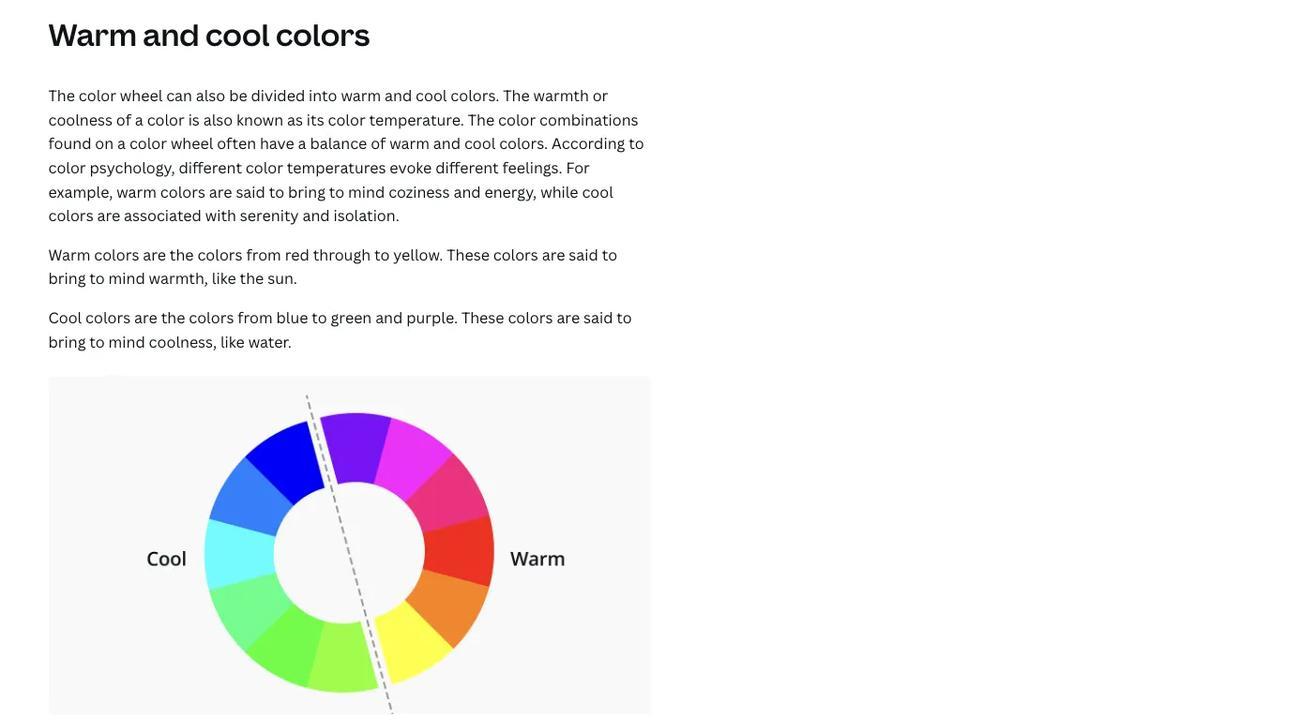 Task type: describe. For each thing, give the bounding box(es) containing it.
these inside the warm colors are the colors from red through to yellow. these colors are said to bring to mind warmth, like the sun.
[[447, 245, 490, 265]]

water.
[[248, 332, 292, 352]]

warmth,
[[149, 269, 208, 289]]

1 vertical spatial also
[[203, 109, 233, 130]]

through
[[313, 245, 371, 265]]

associated
[[124, 205, 202, 226]]

0 horizontal spatial the
[[48, 85, 75, 106]]

the color wheel can also be divided into warm and cool colors. the warmth or coolness of a color is also known as its color temperature. the color combinations found on a color wheel often have a balance of warm and cool colors. according to color psychology, different color temperatures evoke different feelings. for example, warm colors are said to bring to mind coziness and energy, while cool colors are associated with serenity and isolation.
[[48, 85, 644, 226]]

temperatures
[[287, 157, 386, 178]]

yellow.
[[393, 245, 443, 265]]

said inside the color wheel can also be divided into warm and cool colors. the warmth or coolness of a color is also known as its color temperature. the color combinations found on a color wheel often have a balance of warm and cool colors. according to color psychology, different color temperatures evoke different feelings. for example, warm colors are said to bring to mind coziness and energy, while cool colors are associated with serenity and isolation.
[[236, 181, 265, 202]]

with
[[205, 205, 236, 226]]

from for water.
[[238, 308, 273, 328]]

color up psychology,
[[129, 133, 167, 154]]

green
[[331, 308, 372, 328]]

cool
[[48, 308, 82, 328]]

1 horizontal spatial a
[[135, 109, 143, 130]]

said inside the warm colors are the colors from red through to yellow. these colors are said to bring to mind warmth, like the sun.
[[569, 245, 598, 265]]

combinations
[[540, 109, 638, 130]]

cool up be
[[206, 14, 270, 54]]

said inside cool colors are the colors from blue to green and purple. these colors are said to bring to mind coolness, like water.
[[584, 308, 613, 328]]

is
[[188, 109, 200, 130]]

example,
[[48, 181, 113, 202]]

according
[[552, 133, 625, 154]]

and down temperature.
[[433, 133, 461, 154]]

1 horizontal spatial the
[[468, 109, 495, 130]]

warm for warm colors are the colors from red through to yellow. these colors are said to bring to mind warmth, like the sun.
[[48, 245, 90, 265]]

1 horizontal spatial of
[[371, 133, 386, 154]]

as
[[287, 109, 303, 130]]

and up temperature.
[[385, 85, 412, 106]]

temperature.
[[369, 109, 464, 130]]

divided
[[251, 85, 305, 106]]

0 vertical spatial also
[[196, 85, 225, 106]]

evoke
[[390, 157, 432, 178]]

0 horizontal spatial a
[[117, 133, 126, 154]]

often
[[217, 133, 256, 154]]

sun.
[[268, 269, 297, 289]]

and up red
[[302, 205, 330, 226]]

while
[[541, 181, 578, 202]]

blue
[[276, 308, 308, 328]]

the for coolness,
[[161, 308, 185, 328]]

color down the 'warmth'
[[498, 109, 536, 130]]

like inside cool colors are the colors from blue to green and purple. these colors are said to bring to mind coolness, like water.
[[220, 332, 245, 352]]

0 vertical spatial colors.
[[451, 85, 500, 106]]

cool down "for"
[[582, 181, 613, 202]]

warm for warm and cool colors
[[48, 14, 137, 54]]

coolness
[[48, 109, 113, 130]]

bring inside the color wheel can also be divided into warm and cool colors. the warmth or coolness of a color is also known as its color temperature. the color combinations found on a color wheel often have a balance of warm and cool colors. according to color psychology, different color temperatures evoke different feelings. for example, warm colors are said to bring to mind coziness and energy, while cool colors are associated with serenity and isolation.
[[288, 181, 326, 202]]

psychology,
[[90, 157, 175, 178]]

and up can
[[143, 14, 199, 54]]



Task type: vqa. For each thing, say whether or not it's contained in the screenshot.
top mind
yes



Task type: locate. For each thing, give the bounding box(es) containing it.
warm up coolness
[[48, 14, 137, 54]]

purple.
[[406, 308, 458, 328]]

the
[[170, 245, 194, 265], [240, 269, 264, 289], [161, 308, 185, 328]]

0 vertical spatial these
[[447, 245, 490, 265]]

mind inside the warm colors are the colors from red through to yellow. these colors are said to bring to mind warmth, like the sun.
[[108, 269, 145, 289]]

bring
[[288, 181, 326, 202], [48, 269, 86, 289], [48, 332, 86, 352]]

have
[[260, 133, 294, 154]]

2 horizontal spatial the
[[503, 85, 530, 106]]

also
[[196, 85, 225, 106], [203, 109, 233, 130]]

from inside cool colors are the colors from blue to green and purple. these colors are said to bring to mind coolness, like water.
[[238, 308, 273, 328]]

these inside cool colors are the colors from blue to green and purple. these colors are said to bring to mind coolness, like water.
[[462, 308, 504, 328]]

0 vertical spatial mind
[[348, 181, 385, 202]]

and right green
[[375, 308, 403, 328]]

wheel
[[120, 85, 163, 106], [171, 133, 213, 154]]

cool
[[206, 14, 270, 54], [416, 85, 447, 106], [464, 133, 496, 154], [582, 181, 613, 202]]

2 vertical spatial the
[[161, 308, 185, 328]]

0 horizontal spatial warm
[[116, 181, 157, 202]]

1 warm from the top
[[48, 14, 137, 54]]

red
[[285, 245, 309, 265]]

coziness
[[389, 181, 450, 202]]

from
[[246, 245, 281, 265], [238, 308, 273, 328]]

energy,
[[485, 181, 537, 202]]

2 horizontal spatial a
[[298, 133, 306, 154]]

warm inside the warm colors are the colors from red through to yellow. these colors are said to bring to mind warmth, like the sun.
[[48, 245, 90, 265]]

1 vertical spatial wheel
[[171, 133, 213, 154]]

color up balance
[[328, 109, 366, 130]]

the right temperature.
[[468, 109, 495, 130]]

for
[[566, 157, 590, 178]]

warm down psychology,
[[116, 181, 157, 202]]

warm colors are the colors from red through to yellow. these colors are said to bring to mind warmth, like the sun.
[[48, 245, 617, 289]]

different down the often
[[179, 157, 242, 178]]

said
[[236, 181, 265, 202], [569, 245, 598, 265], [584, 308, 613, 328]]

and
[[143, 14, 199, 54], [385, 85, 412, 106], [433, 133, 461, 154], [454, 181, 481, 202], [302, 205, 330, 226], [375, 308, 403, 328]]

from for sun.
[[246, 245, 281, 265]]

1 vertical spatial bring
[[48, 269, 86, 289]]

bring inside cool colors are the colors from blue to green and purple. these colors are said to bring to mind coolness, like water.
[[48, 332, 86, 352]]

warm up cool
[[48, 245, 90, 265]]

these right purple.
[[462, 308, 504, 328]]

of right balance
[[371, 133, 386, 154]]

of right coolness
[[116, 109, 131, 130]]

the
[[48, 85, 75, 106], [503, 85, 530, 106], [468, 109, 495, 130]]

2 different from the left
[[436, 157, 499, 178]]

mind up isolation.
[[348, 181, 385, 202]]

isolation.
[[334, 205, 399, 226]]

different up energy, on the top
[[436, 157, 499, 178]]

2 vertical spatial warm
[[116, 181, 157, 202]]

like
[[212, 269, 236, 289], [220, 332, 245, 352]]

0 vertical spatial wheel
[[120, 85, 163, 106]]

1 vertical spatial of
[[371, 133, 386, 154]]

coolness,
[[149, 332, 217, 352]]

mind left warmth,
[[108, 269, 145, 289]]

0 vertical spatial bring
[[288, 181, 326, 202]]

color up coolness
[[79, 85, 116, 106]]

2 warm from the top
[[48, 245, 90, 265]]

color down can
[[147, 109, 185, 130]]

2 vertical spatial bring
[[48, 332, 86, 352]]

and left energy, on the top
[[454, 181, 481, 202]]

also right is
[[203, 109, 233, 130]]

mind inside the color wheel can also be divided into warm and cool colors. the warmth or coolness of a color is also known as its color temperature. the color combinations found on a color wheel often have a balance of warm and cool colors. according to color psychology, different color temperatures evoke different feelings. for example, warm colors are said to bring to mind coziness and energy, while cool colors are associated with serenity and isolation.
[[348, 181, 385, 202]]

0 vertical spatial like
[[212, 269, 236, 289]]

0 vertical spatial warm
[[341, 85, 381, 106]]

1 vertical spatial warm
[[48, 245, 90, 265]]

1 vertical spatial warm
[[390, 133, 430, 154]]

0 vertical spatial of
[[116, 109, 131, 130]]

warm up evoke
[[390, 133, 430, 154]]

bring inside the warm colors are the colors from red through to yellow. these colors are said to bring to mind warmth, like the sun.
[[48, 269, 86, 289]]

warm and cool colors
[[48, 14, 370, 54]]

cool up temperature.
[[416, 85, 447, 106]]

color
[[79, 85, 116, 106], [147, 109, 185, 130], [328, 109, 366, 130], [498, 109, 536, 130], [129, 133, 167, 154], [48, 157, 86, 178], [246, 157, 283, 178]]

into
[[309, 85, 337, 106]]

0 horizontal spatial wheel
[[120, 85, 163, 106]]

balance
[[310, 133, 367, 154]]

can
[[166, 85, 192, 106]]

2 horizontal spatial warm
[[390, 133, 430, 154]]

a right on
[[117, 133, 126, 154]]

are
[[209, 181, 232, 202], [97, 205, 120, 226], [143, 245, 166, 265], [542, 245, 565, 265], [134, 308, 157, 328], [557, 308, 580, 328]]

the up coolness
[[48, 85, 75, 106]]

1 vertical spatial the
[[240, 269, 264, 289]]

known
[[236, 109, 283, 130]]

1 vertical spatial from
[[238, 308, 273, 328]]

wheel down is
[[171, 133, 213, 154]]

0 vertical spatial from
[[246, 245, 281, 265]]

also left be
[[196, 85, 225, 106]]

a down as
[[298, 133, 306, 154]]

0 vertical spatial said
[[236, 181, 265, 202]]

0 vertical spatial the
[[170, 245, 194, 265]]

on
[[95, 133, 114, 154]]

the left sun.
[[240, 269, 264, 289]]

1 horizontal spatial warm
[[341, 85, 381, 106]]

from inside the warm colors are the colors from red through to yellow. these colors are said to bring to mind warmth, like the sun.
[[246, 245, 281, 265]]

these
[[447, 245, 490, 265], [462, 308, 504, 328]]

found
[[48, 133, 91, 154]]

1 horizontal spatial different
[[436, 157, 499, 178]]

1 vertical spatial said
[[569, 245, 598, 265]]

colors
[[276, 14, 370, 54], [160, 181, 205, 202], [48, 205, 93, 226], [94, 245, 139, 265], [197, 245, 243, 265], [493, 245, 538, 265], [85, 308, 131, 328], [189, 308, 234, 328], [508, 308, 553, 328]]

the left the 'warmth'
[[503, 85, 530, 106]]

and inside cool colors are the colors from blue to green and purple. these colors are said to bring to mind coolness, like water.
[[375, 308, 403, 328]]

of
[[116, 109, 131, 130], [371, 133, 386, 154]]

2 vertical spatial mind
[[108, 332, 145, 352]]

the inside cool colors are the colors from blue to green and purple. these colors are said to bring to mind coolness, like water.
[[161, 308, 185, 328]]

a
[[135, 109, 143, 130], [117, 133, 126, 154], [298, 133, 306, 154]]

like right warmth,
[[212, 269, 236, 289]]

1 different from the left
[[179, 157, 242, 178]]

from up sun.
[[246, 245, 281, 265]]

be
[[229, 85, 247, 106]]

like inside the warm colors are the colors from red through to yellow. these colors are said to bring to mind warmth, like the sun.
[[212, 269, 236, 289]]

bring down cool
[[48, 332, 86, 352]]

or
[[593, 85, 608, 106]]

warm
[[48, 14, 137, 54], [48, 245, 90, 265]]

cool colors are the colors from blue to green and purple. these colors are said to bring to mind coolness, like water.
[[48, 308, 632, 352]]

mind
[[348, 181, 385, 202], [108, 269, 145, 289], [108, 332, 145, 352]]

feelings.
[[502, 157, 562, 178]]

color down 'have' on the left top of page
[[246, 157, 283, 178]]

1 vertical spatial these
[[462, 308, 504, 328]]

warm right into
[[341, 85, 381, 106]]

colors. up temperature.
[[451, 85, 500, 106]]

2 vertical spatial said
[[584, 308, 613, 328]]

0 horizontal spatial of
[[116, 109, 131, 130]]

warmth
[[533, 85, 589, 106]]

from up water.
[[238, 308, 273, 328]]

different
[[179, 157, 242, 178], [436, 157, 499, 178]]

wheel left can
[[120, 85, 163, 106]]

the for like
[[170, 245, 194, 265]]

colors.
[[451, 85, 500, 106], [499, 133, 548, 154]]

the up coolness,
[[161, 308, 185, 328]]

mind left coolness,
[[108, 332, 145, 352]]

to
[[629, 133, 644, 154], [269, 181, 284, 202], [329, 181, 345, 202], [374, 245, 390, 265], [602, 245, 617, 265], [89, 269, 105, 289], [312, 308, 327, 328], [617, 308, 632, 328], [89, 332, 105, 352]]

its
[[307, 109, 324, 130]]

a up psychology,
[[135, 109, 143, 130]]

1 horizontal spatial wheel
[[171, 133, 213, 154]]

warm and cool colors image
[[48, 376, 651, 716]]

bring down temperatures
[[288, 181, 326, 202]]

colors. up feelings.
[[499, 133, 548, 154]]

1 vertical spatial colors.
[[499, 133, 548, 154]]

warm
[[341, 85, 381, 106], [390, 133, 430, 154], [116, 181, 157, 202]]

the up warmth,
[[170, 245, 194, 265]]

these right yellow.
[[447, 245, 490, 265]]

color down found
[[48, 157, 86, 178]]

1 vertical spatial like
[[220, 332, 245, 352]]

1 vertical spatial mind
[[108, 269, 145, 289]]

0 horizontal spatial different
[[179, 157, 242, 178]]

0 vertical spatial warm
[[48, 14, 137, 54]]

like left water.
[[220, 332, 245, 352]]

mind inside cool colors are the colors from blue to green and purple. these colors are said to bring to mind coolness, like water.
[[108, 332, 145, 352]]

cool up energy, on the top
[[464, 133, 496, 154]]

serenity
[[240, 205, 299, 226]]

bring up cool
[[48, 269, 86, 289]]



